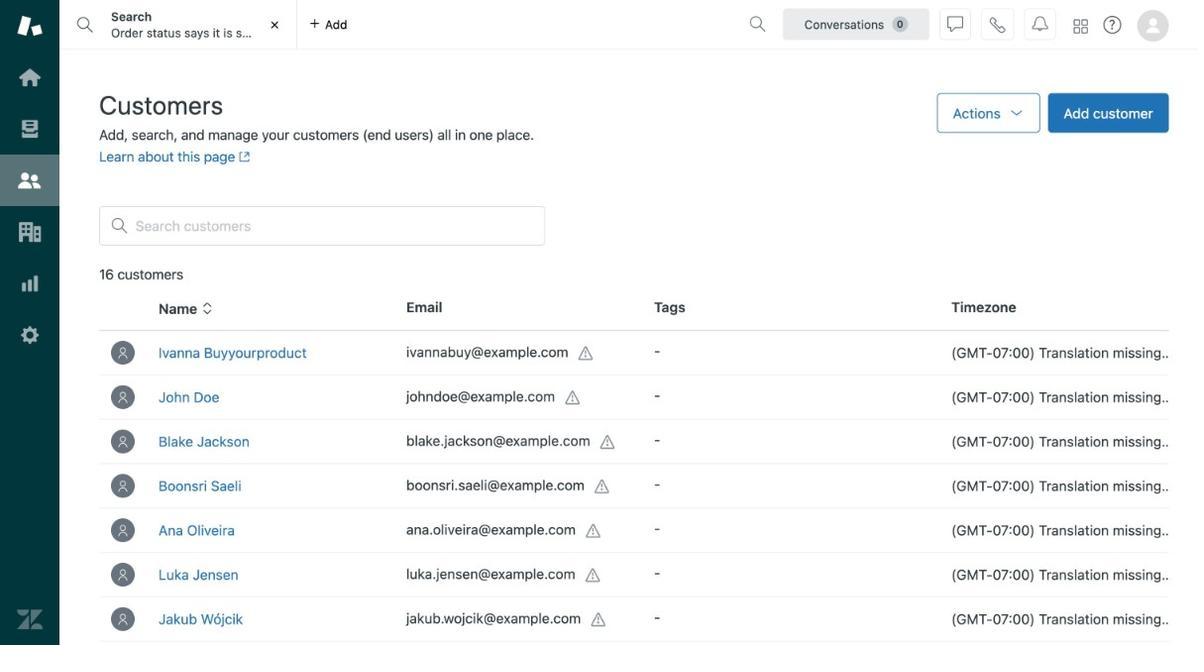 Task type: vqa. For each thing, say whether or not it's contained in the screenshot.
Opens in a new tab Icon
no



Task type: describe. For each thing, give the bounding box(es) containing it.
Search customers field
[[136, 217, 533, 235]]

get started image
[[17, 64, 43, 90]]

views image
[[17, 116, 43, 142]]

admin image
[[17, 322, 43, 348]]

0 vertical spatial unverified email image
[[601, 435, 616, 450]]

zendesk products image
[[1074, 19, 1088, 33]]

notifications image
[[1033, 16, 1049, 32]]



Task type: locate. For each thing, give the bounding box(es) containing it.
unverified email image
[[601, 435, 616, 450], [595, 479, 611, 495], [591, 612, 607, 628]]

zendesk support image
[[17, 13, 43, 39]]

zendesk image
[[17, 607, 43, 633]]

1 vertical spatial unverified email image
[[595, 479, 611, 495]]

main element
[[0, 0, 59, 645]]

2 vertical spatial unverified email image
[[591, 612, 607, 628]]

tabs tab list
[[59, 0, 742, 50]]

button displays agent's chat status as invisible. image
[[948, 16, 964, 32]]

tab
[[59, 0, 320, 50]]

(opens in a new tab) image
[[235, 151, 250, 163]]

get help image
[[1104, 16, 1122, 34]]

organizations image
[[17, 219, 43, 245]]

reporting image
[[17, 271, 43, 296]]

customers image
[[17, 168, 43, 193]]

close image
[[265, 15, 285, 35]]

unverified email image
[[579, 346, 595, 362], [565, 390, 581, 406], [586, 523, 602, 539], [586, 568, 602, 584]]



